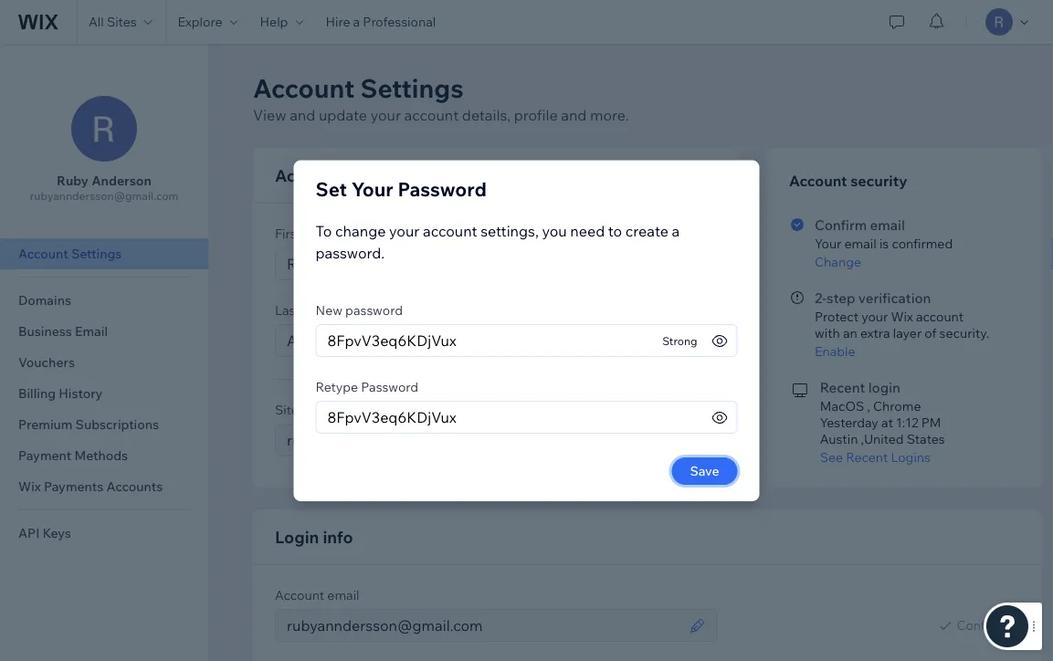 Task type: describe. For each thing, give the bounding box(es) containing it.
Type your password here password field
[[322, 325, 663, 356]]

account email
[[275, 588, 360, 604]]

email
[[75, 324, 108, 340]]

professional
[[363, 14, 436, 30]]

enable
[[815, 344, 856, 360]]

vouchers
[[18, 355, 75, 371]]

to
[[316, 221, 332, 240]]

to change your account settings, you need to create a password.
[[316, 221, 680, 262]]

of
[[925, 325, 937, 341]]

api keys
[[18, 526, 71, 542]]

1 vertical spatial password
[[361, 379, 419, 395]]

confirm email your email is confirmed change
[[815, 216, 953, 270]]

history
[[59, 386, 103, 402]]

confirmed
[[892, 236, 953, 252]]

account for account security
[[790, 172, 848, 190]]

billing
[[18, 386, 56, 402]]

remove image
[[631, 344, 707, 358]]

2 and from the left
[[561, 106, 587, 124]]

1 and from the left
[[290, 106, 316, 124]]

macos
[[820, 398, 865, 414]]

austin
[[820, 431, 859, 447]]

payments
[[44, 479, 104, 495]]

Choose an account name text field
[[281, 425, 445, 456]]

hire a professional link
[[315, 0, 447, 44]]

retype password
[[316, 379, 419, 395]]

api
[[18, 526, 40, 542]]

security
[[851, 172, 908, 190]]

2-
[[815, 289, 827, 307]]

vouchers link
[[0, 347, 208, 378]]

0 vertical spatial a
[[353, 14, 360, 30]]

sidebar element
[[0, 44, 209, 662]]

all
[[89, 14, 104, 30]]

wix inside 2-step verification protect your wix account with an extra layer of security. enable
[[892, 309, 914, 325]]

account for account
[[404, 106, 459, 124]]

new password
[[316, 302, 403, 318]]

to
[[609, 221, 623, 240]]

premium
[[18, 417, 73, 433]]

pm
[[922, 415, 942, 431]]

set
[[316, 177, 347, 201]]

set your password
[[316, 177, 487, 201]]

domains
[[18, 292, 71, 308]]

remove
[[631, 344, 673, 358]]

change button
[[815, 254, 1018, 271]]

url
[[302, 402, 327, 418]]

rubyanndersson@gmail.com
[[30, 189, 178, 203]]

wix inside sidebar element
[[18, 479, 41, 495]]

confirmed
[[957, 618, 1021, 634]]

account inside to change your account settings, you need to create a password.
[[423, 221, 478, 240]]

account security
[[790, 172, 908, 190]]

1 vertical spatial recent
[[847, 450, 889, 466]]

info for login info
[[323, 527, 353, 547]]

email for account
[[327, 588, 360, 604]]

your inside confirm email your email is confirmed change
[[815, 236, 842, 252]]

new
[[316, 302, 343, 318]]

account for account language
[[506, 402, 556, 418]]

settings,
[[481, 221, 539, 240]]

wix payments accounts link
[[0, 472, 208, 503]]

verification
[[859, 289, 932, 307]]

hire
[[326, 14, 350, 30]]

1 vertical spatial email
[[845, 236, 877, 252]]

login info
[[275, 527, 353, 547]]

email for confirm
[[871, 216, 906, 234]]

recent login macos , chrome yesterday at 1:12 pm austin ,united states see recent logins
[[820, 379, 946, 466]]

strong
[[663, 334, 698, 348]]

retype
[[316, 379, 358, 395]]

change
[[335, 221, 386, 240]]

help button
[[249, 0, 315, 44]]

account settings view and update your account details, profile and more.
[[253, 72, 629, 124]]

billing history
[[18, 386, 103, 402]]

0 vertical spatial recent
[[820, 379, 866, 396]]

remove image button
[[631, 343, 707, 359]]

settings for account settings
[[71, 246, 122, 262]]

keys
[[42, 526, 71, 542]]

site
[[275, 402, 299, 418]]

profile
[[514, 106, 558, 124]]

need
[[571, 221, 605, 240]]

0 vertical spatial image
[[641, 222, 678, 238]]

Enter your last name. text field
[[281, 325, 575, 356]]

states
[[907, 431, 946, 447]]

premium subscriptions
[[18, 417, 159, 433]]

payment methods
[[18, 448, 128, 464]]

1:12
[[897, 415, 919, 431]]

chrome
[[874, 398, 922, 414]]

sites
[[107, 14, 137, 30]]

,united
[[861, 431, 905, 447]]

enable button
[[815, 344, 1018, 360]]



Task type: locate. For each thing, give the bounding box(es) containing it.
password
[[398, 177, 487, 201], [361, 379, 419, 395]]

language
[[559, 402, 614, 418]]

first name
[[275, 226, 338, 242]]

account down login
[[275, 588, 325, 604]]

0 vertical spatial email
[[871, 216, 906, 234]]

and right view
[[290, 106, 316, 124]]

image right remove
[[675, 344, 707, 358]]

account inside account settings view and update your account details, profile and more.
[[253, 72, 355, 104]]

account for 2-
[[917, 309, 964, 325]]

0 vertical spatial name
[[304, 226, 338, 242]]

settings up domains link
[[71, 246, 122, 262]]

your
[[352, 177, 394, 201], [815, 236, 842, 252]]

account up enter your first name. text field at top
[[423, 221, 478, 240]]

protect
[[815, 309, 859, 325]]

your up enter your first name. text field at top
[[389, 221, 420, 240]]

account for account email
[[275, 588, 325, 604]]

you
[[542, 221, 567, 240]]

more.
[[590, 106, 629, 124]]

all sites
[[89, 14, 137, 30]]

domains link
[[0, 285, 208, 316]]

update
[[319, 106, 367, 124]]

0 horizontal spatial a
[[353, 14, 360, 30]]

account up of at the right
[[917, 309, 964, 325]]

layer
[[894, 325, 922, 341]]

account up domains
[[18, 246, 68, 262]]

0 horizontal spatial your
[[352, 177, 394, 201]]

account inside sidebar element
[[18, 246, 68, 262]]

ruby
[[57, 173, 89, 189]]

1 vertical spatial your
[[815, 236, 842, 252]]

first
[[275, 226, 302, 242]]

create
[[626, 221, 669, 240]]

methods
[[74, 448, 128, 464]]

account up to
[[275, 165, 340, 186]]

settings for account settings view and update your account details, profile and more.
[[361, 72, 464, 104]]

a inside to change your account settings, you need to create a password.
[[672, 221, 680, 240]]

your right set
[[352, 177, 394, 201]]

1 vertical spatial a
[[672, 221, 680, 240]]

account left language
[[506, 402, 556, 418]]

see recent logins button
[[820, 450, 1021, 466]]

email left is
[[845, 236, 877, 252]]

your
[[371, 106, 401, 124], [389, 221, 420, 240], [862, 309, 889, 325]]

your right update
[[371, 106, 401, 124]]

name right last
[[303, 303, 337, 319]]

name for first name
[[304, 226, 338, 242]]

your inside to change your account settings, you need to create a password.
[[389, 221, 420, 240]]

image inside button
[[675, 344, 707, 358]]

wix up layer
[[892, 309, 914, 325]]

settings
[[361, 72, 464, 104], [71, 246, 122, 262]]

account left details,
[[404, 106, 459, 124]]

help
[[260, 14, 288, 30]]

logins
[[892, 450, 931, 466]]

0 horizontal spatial and
[[290, 106, 316, 124]]

extra
[[861, 325, 891, 341]]

last name
[[275, 303, 337, 319]]

account up view
[[253, 72, 355, 104]]

recent up macos
[[820, 379, 866, 396]]

details,
[[462, 106, 511, 124]]

image right to
[[641, 222, 678, 238]]

your up the extra
[[862, 309, 889, 325]]

your inside account settings view and update your account details, profile and more.
[[371, 106, 401, 124]]

your up "change"
[[815, 236, 842, 252]]

2 vertical spatial your
[[862, 309, 889, 325]]

0 horizontal spatial wix
[[18, 479, 41, 495]]

and left more.
[[561, 106, 587, 124]]

security.
[[940, 325, 990, 341]]

yesterday
[[820, 415, 879, 431]]

0 vertical spatial password
[[398, 177, 487, 201]]

business email
[[18, 324, 108, 340]]

1 vertical spatial your
[[389, 221, 420, 240]]

business
[[18, 324, 72, 340]]

0 vertical spatial wix
[[892, 309, 914, 325]]

name right first
[[304, 226, 338, 242]]

settings inside sidebar element
[[71, 246, 122, 262]]

explore
[[178, 14, 223, 30]]

account language
[[506, 402, 614, 418]]

a right hire
[[353, 14, 360, 30]]

email up is
[[871, 216, 906, 234]]

password up to change your account settings, you need to create a password.
[[398, 177, 487, 201]]

view
[[253, 106, 287, 124]]

name for last name
[[303, 303, 337, 319]]

Retype your password here password field
[[322, 402, 710, 433]]

0 vertical spatial settings
[[361, 72, 464, 104]]

login
[[869, 379, 901, 396]]

password
[[346, 302, 403, 318]]

see
[[820, 450, 844, 466]]

password.
[[316, 243, 385, 262]]

1 vertical spatial settings
[[71, 246, 122, 262]]

1 vertical spatial image
[[675, 344, 707, 358]]

2 vertical spatial email
[[327, 588, 360, 604]]

settings inside account settings view and update your account details, profile and more.
[[361, 72, 464, 104]]

premium subscriptions link
[[0, 409, 208, 441]]

account for account settings
[[18, 246, 68, 262]]

info
[[344, 165, 375, 186], [323, 527, 353, 547]]

0 horizontal spatial settings
[[71, 246, 122, 262]]

1 vertical spatial account
[[423, 221, 478, 240]]

subscriptions
[[75, 417, 159, 433]]

wix payments accounts
[[18, 479, 163, 495]]

api keys link
[[0, 518, 208, 549]]

step
[[827, 289, 856, 307]]

billing history link
[[0, 378, 208, 409]]

info up change
[[344, 165, 375, 186]]

1 horizontal spatial a
[[672, 221, 680, 240]]

wix down payment
[[18, 479, 41, 495]]

1 horizontal spatial wix
[[892, 309, 914, 325]]

Email address text field
[[281, 611, 685, 642]]

your inside 2-step verification protect your wix account with an extra layer of security. enable
[[862, 309, 889, 325]]

anderson
[[92, 173, 152, 189]]

login
[[275, 527, 319, 547]]

is
[[880, 236, 890, 252]]

account for account info
[[275, 165, 340, 186]]

0 vertical spatial your
[[352, 177, 394, 201]]

at
[[882, 415, 894, 431]]

payment methods link
[[0, 441, 208, 472]]

1 vertical spatial wix
[[18, 479, 41, 495]]

site url prefix
[[275, 402, 364, 418]]

account inside 2-step verification protect your wix account with an extra layer of security. enable
[[917, 309, 964, 325]]

2 vertical spatial account
[[917, 309, 964, 325]]

account inside account settings view and update your account details, profile and more.
[[404, 106, 459, 124]]

info right login
[[323, 527, 353, 547]]

0 vertical spatial info
[[344, 165, 375, 186]]

an
[[843, 325, 858, 341]]

and
[[290, 106, 316, 124], [561, 106, 587, 124]]

account settings link
[[0, 239, 208, 270]]

info for account info
[[344, 165, 375, 186]]

password up prefix at the left bottom of page
[[361, 379, 419, 395]]

settings down professional at top
[[361, 72, 464, 104]]

payment
[[18, 448, 72, 464]]

prefix
[[330, 402, 364, 418]]

business email link
[[0, 316, 208, 347]]

0 vertical spatial your
[[371, 106, 401, 124]]

1 vertical spatial name
[[303, 303, 337, 319]]

with
[[815, 325, 841, 341]]

,
[[868, 398, 871, 414]]

a
[[353, 14, 360, 30], [672, 221, 680, 240]]

account for account settings view and update your account details, profile and more.
[[253, 72, 355, 104]]

account
[[404, 106, 459, 124], [423, 221, 478, 240], [917, 309, 964, 325]]

1 horizontal spatial your
[[815, 236, 842, 252]]

account
[[253, 72, 355, 104], [275, 165, 340, 186], [790, 172, 848, 190], [18, 246, 68, 262], [506, 402, 556, 418], [275, 588, 325, 604]]

1 vertical spatial info
[[323, 527, 353, 547]]

save
[[690, 463, 720, 479]]

Enter your first name. text field
[[281, 249, 575, 280]]

hire a professional
[[326, 14, 436, 30]]

1 horizontal spatial and
[[561, 106, 587, 124]]

account settings
[[18, 246, 122, 262]]

account info
[[275, 165, 375, 186]]

change
[[815, 254, 862, 270]]

1 horizontal spatial settings
[[361, 72, 464, 104]]

save button
[[672, 458, 738, 485]]

account up the confirm at right top
[[790, 172, 848, 190]]

2-step verification protect your wix account with an extra layer of security. enable
[[815, 289, 990, 360]]

None field
[[513, 425, 692, 456]]

recent down the ,united
[[847, 450, 889, 466]]

email down login info
[[327, 588, 360, 604]]

0 vertical spatial account
[[404, 106, 459, 124]]

a right create in the top right of the page
[[672, 221, 680, 240]]



Task type: vqa. For each thing, say whether or not it's contained in the screenshot.
Remove Image button
yes



